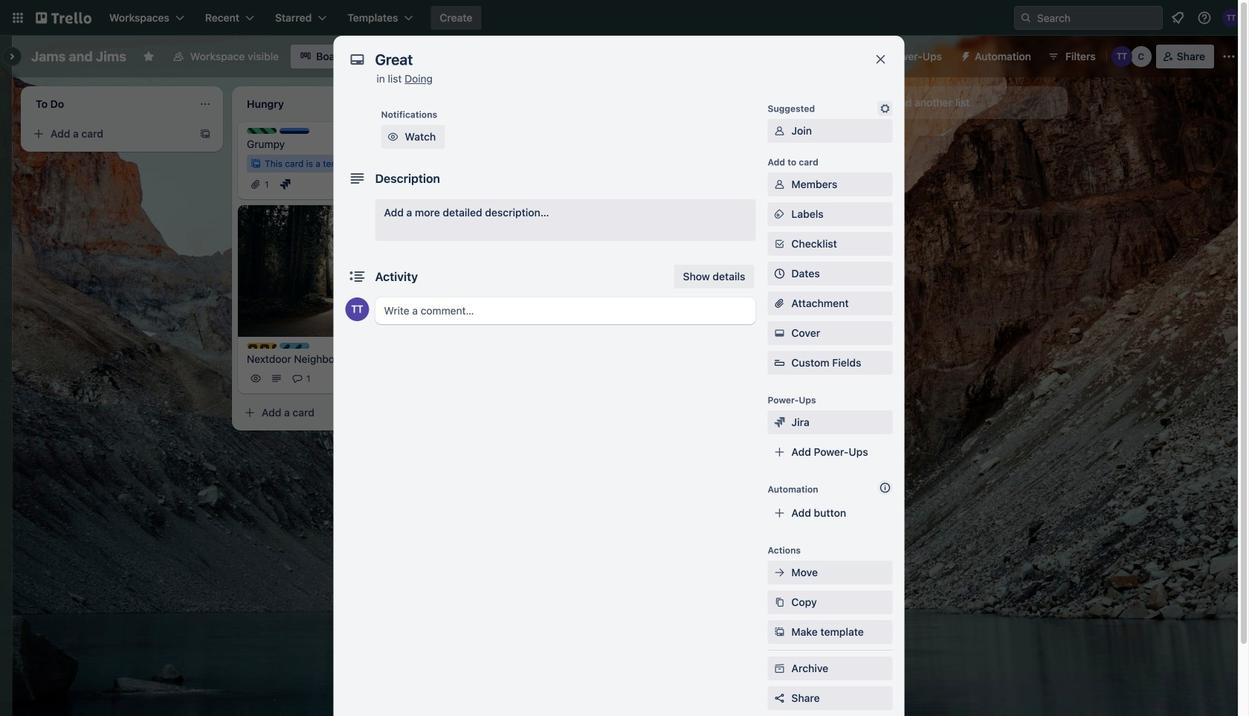 Task type: describe. For each thing, give the bounding box(es) containing it.
search image
[[1020, 12, 1032, 24]]

back to home image
[[36, 6, 91, 30]]

Search field
[[1015, 6, 1163, 30]]

color: blue, title: none image
[[280, 128, 309, 134]]

1 vertical spatial terry turtle (terryturtle) image
[[1112, 46, 1133, 67]]

chestercheeetah (chestercheeetah) image
[[1131, 46, 1152, 67]]

Write a comment text field
[[375, 298, 756, 324]]

Board name text field
[[24, 45, 134, 68]]

color: green, title: none image
[[247, 128, 277, 134]]

show menu image
[[1222, 49, 1237, 64]]

customize views image
[[362, 49, 377, 64]]

color: yellow, title: none image
[[247, 343, 277, 349]]

color: sky, title: "flying cars" element
[[280, 343, 309, 349]]



Task type: vqa. For each thing, say whether or not it's contained in the screenshot.
📝
no



Task type: locate. For each thing, give the bounding box(es) containing it.
0 vertical spatial terry turtle (terryturtle) image
[[1223, 9, 1241, 27]]

2 vertical spatial terry turtle (terryturtle) image
[[345, 298, 369, 321]]

4 sm image from the top
[[772, 625, 787, 640]]

2 horizontal spatial terry turtle (terryturtle) image
[[1223, 9, 1241, 27]]

terry turtle (terryturtle) image
[[1223, 9, 1241, 27], [1112, 46, 1133, 67], [345, 298, 369, 321]]

open information menu image
[[1198, 10, 1212, 25]]

terry turtle (terryturtle) image inside primary element
[[1223, 9, 1241, 27]]

None text field
[[368, 46, 859, 73]]

sm image
[[954, 45, 975, 65], [878, 101, 893, 116], [772, 123, 787, 138], [386, 129, 401, 144], [772, 415, 787, 430], [772, 565, 787, 580], [772, 595, 787, 610], [772, 661, 787, 676]]

2 sm image from the top
[[772, 207, 787, 222]]

1 horizontal spatial terry turtle (terryturtle) image
[[1112, 46, 1133, 67]]

3 sm image from the top
[[772, 326, 787, 341]]

0 horizontal spatial terry turtle (terryturtle) image
[[345, 298, 369, 321]]

0 notifications image
[[1169, 9, 1187, 27]]

sm image
[[772, 177, 787, 192], [772, 207, 787, 222], [772, 326, 787, 341], [772, 625, 787, 640]]

1 sm image from the top
[[772, 177, 787, 192]]

create from template… image
[[199, 128, 211, 140]]

primary element
[[0, 0, 1250, 36]]

star or unstar board image
[[143, 51, 155, 62]]



